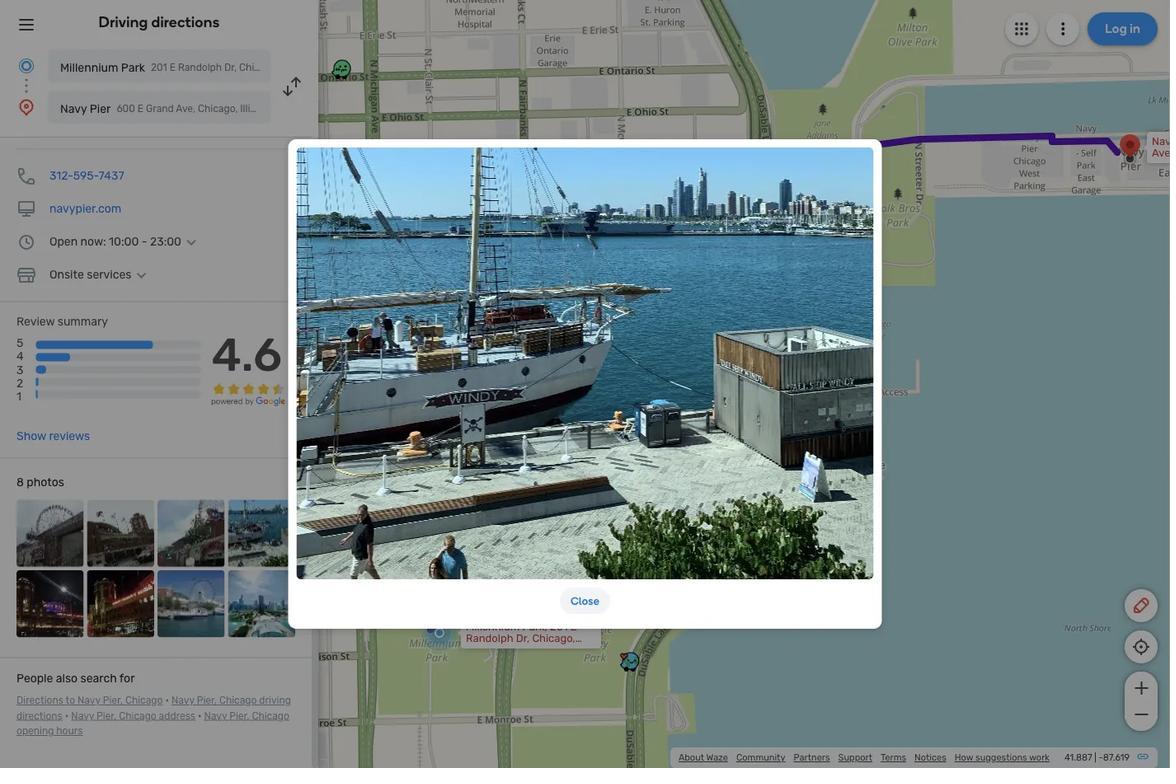 Task type: describe. For each thing, give the bounding box(es) containing it.
millennium for millennium park, 201 e randolph dr, chicago, illinois, united states
[[466, 621, 520, 634]]

people also search for
[[16, 672, 135, 686]]

chevron down image for onsite services
[[132, 269, 151, 282]]

show reviews
[[16, 430, 90, 443]]

|
[[1095, 753, 1097, 764]]

pier, up navy pier, chicago address
[[103, 696, 123, 707]]

zoom out image
[[1131, 705, 1152, 725]]

pier, for navy pier, chicago address
[[97, 711, 117, 722]]

10:00
[[109, 235, 139, 249]]

terms
[[881, 753, 907, 764]]

now:
[[80, 235, 106, 249]]

how suggestions work link
[[955, 753, 1050, 764]]

park
[[121, 61, 145, 74]]

support
[[839, 753, 873, 764]]

reviews
[[49, 430, 90, 443]]

e for pier
[[138, 103, 144, 115]]

driving
[[99, 13, 148, 31]]

review
[[16, 315, 55, 329]]

chicago for opening
[[252, 711, 289, 722]]

address
[[159, 711, 195, 722]]

5
[[16, 337, 23, 350]]

1 horizontal spatial directions
[[151, 13, 220, 31]]

notices link
[[915, 753, 947, 764]]

park,
[[523, 621, 548, 634]]

services
[[87, 268, 132, 282]]

terms link
[[881, 753, 907, 764]]

312-
[[49, 169, 73, 183]]

about waze link
[[679, 753, 728, 764]]

for
[[119, 672, 135, 686]]

search
[[80, 672, 117, 686]]

8
[[16, 476, 24, 490]]

illinois, for pier
[[240, 103, 272, 115]]

location image
[[16, 97, 36, 117]]

link image
[[1137, 751, 1150, 764]]

navy right the to
[[78, 696, 100, 707]]

opening
[[16, 726, 54, 738]]

image 3 of navy pier, chicago image
[[158, 500, 225, 568]]

millennium park
[[60, 61, 145, 74]]

directions
[[16, 696, 63, 707]]

201
[[550, 621, 568, 634]]

open now: 10:00 - 23:00
[[49, 235, 181, 249]]

community link
[[737, 753, 786, 764]]

united for pier
[[274, 103, 305, 115]]

navy pier, chicago address
[[71, 711, 195, 722]]

e for park,
[[571, 621, 577, 634]]

open
[[49, 235, 78, 249]]

photos
[[27, 476, 64, 490]]

navy for navy pier, chicago address
[[71, 711, 94, 722]]

navy pier 600 e grand ave, chicago, illinois, united states
[[60, 102, 337, 115]]

navy pier, chicago opening hours link
[[16, 711, 289, 738]]

0 vertical spatial -
[[142, 235, 147, 249]]

pier, for navy pier, chicago opening hours
[[230, 711, 250, 722]]

waze
[[707, 753, 728, 764]]

41.887
[[1065, 753, 1093, 764]]

navy for navy pier, chicago opening hours
[[204, 711, 227, 722]]

5 4 3 2 1
[[16, 337, 24, 403]]

driving directions
[[99, 13, 220, 31]]

partners
[[794, 753, 830, 764]]

about
[[679, 753, 705, 764]]

8 photos
[[16, 476, 64, 490]]

clock image
[[16, 232, 36, 252]]

pencil image
[[1132, 596, 1152, 616]]

image 7 of navy pier, chicago image
[[158, 571, 225, 638]]

work
[[1030, 753, 1050, 764]]

grand
[[146, 103, 174, 115]]



Task type: locate. For each thing, give the bounding box(es) containing it.
4
[[16, 350, 24, 364]]

312-595-7437 link
[[49, 169, 124, 183]]

1 vertical spatial illinois,
[[466, 644, 500, 657]]

0 horizontal spatial chicago,
[[198, 103, 238, 115]]

show
[[16, 430, 46, 443]]

chicago, right ave, at the top
[[198, 103, 238, 115]]

navy up address on the left bottom
[[172, 696, 195, 707]]

navy inside navy pier, chicago opening hours
[[204, 711, 227, 722]]

0 vertical spatial united
[[274, 103, 305, 115]]

states inside navy pier 600 e grand ave, chicago, illinois, united states
[[307, 103, 337, 115]]

also
[[56, 672, 78, 686]]

states
[[307, 103, 337, 115], [539, 644, 571, 657]]

chevron down image inside onsite services 'button'
[[132, 269, 151, 282]]

ave,
[[176, 103, 196, 115]]

partners link
[[794, 753, 830, 764]]

driving
[[259, 696, 291, 707]]

directions inside navy pier, chicago driving directions
[[16, 711, 62, 722]]

e right 201 in the bottom of the page
[[571, 621, 577, 634]]

1 horizontal spatial chicago,
[[532, 633, 576, 646]]

0 horizontal spatial states
[[307, 103, 337, 115]]

chevron down image for open now: 10:00 - 23:00
[[181, 236, 201, 249]]

navy inside navy pier, chicago driving directions
[[172, 696, 195, 707]]

0 horizontal spatial chevron down image
[[132, 269, 151, 282]]

image 1 of navy pier, chicago image
[[16, 500, 84, 568]]

chevron down image inside open now: 10:00 - 23:00 button
[[181, 236, 201, 249]]

0 horizontal spatial e
[[138, 103, 144, 115]]

navy left pier
[[60, 102, 87, 115]]

2
[[16, 376, 23, 390]]

to
[[66, 696, 75, 707]]

onsite services
[[49, 268, 132, 282]]

41.887 | -87.619
[[1065, 753, 1130, 764]]

-
[[142, 235, 147, 249], [1099, 753, 1104, 764]]

navy pier, chicago address link
[[71, 711, 195, 722]]

0 horizontal spatial illinois,
[[240, 103, 272, 115]]

- right | at the bottom
[[1099, 753, 1104, 764]]

0 horizontal spatial millennium
[[60, 61, 118, 74]]

open now: 10:00 - 23:00 button
[[49, 235, 201, 249]]

pier, inside navy pier, chicago driving directions
[[197, 696, 217, 707]]

people
[[16, 672, 53, 686]]

0 horizontal spatial -
[[142, 235, 147, 249]]

millennium left the park,
[[466, 621, 520, 634]]

united inside navy pier 600 e grand ave, chicago, illinois, united states
[[274, 103, 305, 115]]

chicago, inside navy pier 600 e grand ave, chicago, illinois, united states
[[198, 103, 238, 115]]

millennium park, 201 e randolph dr, chicago, illinois, united states
[[466, 621, 577, 657]]

chevron down image right the 10:00
[[181, 236, 201, 249]]

randolph
[[466, 633, 514, 646]]

illinois, inside navy pier 600 e grand ave, chicago, illinois, united states
[[240, 103, 272, 115]]

pier
[[90, 102, 111, 115]]

community
[[737, 753, 786, 764]]

onsite services button
[[49, 268, 151, 282]]

illinois,
[[240, 103, 272, 115], [466, 644, 500, 657]]

zoom in image
[[1131, 679, 1152, 699]]

1 vertical spatial -
[[1099, 753, 1104, 764]]

0 vertical spatial chevron down image
[[181, 236, 201, 249]]

pier, right address on the left bottom
[[230, 711, 250, 722]]

1 horizontal spatial millennium
[[466, 621, 520, 634]]

1 horizontal spatial chevron down image
[[181, 236, 201, 249]]

600
[[117, 103, 135, 115]]

support link
[[839, 753, 873, 764]]

millennium
[[60, 61, 118, 74], [466, 621, 520, 634]]

navy down directions to navy pier, chicago
[[71, 711, 94, 722]]

image 5 of navy pier, chicago image
[[16, 571, 84, 638]]

1 vertical spatial united
[[503, 644, 536, 657]]

navy pier, chicago driving directions
[[16, 696, 291, 722]]

image 2 of navy pier, chicago image
[[87, 500, 154, 568]]

millennium for millennium park
[[60, 61, 118, 74]]

0 vertical spatial chicago,
[[198, 103, 238, 115]]

navy pier, chicago opening hours
[[16, 711, 289, 738]]

pier, up navy pier, chicago opening hours link
[[197, 696, 217, 707]]

directions
[[151, 13, 220, 31], [16, 711, 62, 722]]

7437
[[99, 169, 124, 183]]

chicago for driving
[[219, 696, 257, 707]]

image 4 of navy pier, chicago image
[[228, 500, 295, 568]]

illinois, for park,
[[466, 644, 500, 657]]

1 horizontal spatial illinois,
[[466, 644, 500, 657]]

1 horizontal spatial states
[[539, 644, 571, 657]]

1 vertical spatial e
[[571, 621, 577, 634]]

pier, down directions to navy pier, chicago
[[97, 711, 117, 722]]

e
[[138, 103, 144, 115], [571, 621, 577, 634]]

directions to navy pier, chicago
[[16, 696, 163, 707]]

millennium park button
[[48, 49, 271, 82]]

current location image
[[16, 56, 36, 76]]

millennium inside button
[[60, 61, 118, 74]]

states for pier
[[307, 103, 337, 115]]

pier, for navy pier, chicago driving directions
[[197, 696, 217, 707]]

review summary
[[16, 315, 108, 329]]

illinois, inside millennium park, 201 e randolph dr, chicago, illinois, united states
[[466, 644, 500, 657]]

dr,
[[516, 633, 530, 646]]

united
[[274, 103, 305, 115], [503, 644, 536, 657]]

pier, inside navy pier, chicago opening hours
[[230, 711, 250, 722]]

chicago, for pier
[[198, 103, 238, 115]]

millennium up pier
[[60, 61, 118, 74]]

1 horizontal spatial e
[[571, 621, 577, 634]]

312-595-7437
[[49, 169, 124, 183]]

hours
[[56, 726, 83, 738]]

0 vertical spatial millennium
[[60, 61, 118, 74]]

about waze community partners support terms notices how suggestions work
[[679, 753, 1050, 764]]

how
[[955, 753, 974, 764]]

summary
[[58, 315, 108, 329]]

illinois, left dr,
[[466, 644, 500, 657]]

chevron down image
[[181, 236, 201, 249], [132, 269, 151, 282]]

0 vertical spatial directions
[[151, 13, 220, 31]]

navy right address on the left bottom
[[204, 711, 227, 722]]

23:00
[[150, 235, 181, 249]]

navypier.com
[[49, 202, 121, 216]]

united inside millennium park, 201 e randolph dr, chicago, illinois, united states
[[503, 644, 536, 657]]

0 horizontal spatial directions
[[16, 711, 62, 722]]

chicago for address
[[119, 711, 156, 722]]

chicago inside navy pier, chicago opening hours
[[252, 711, 289, 722]]

call image
[[16, 166, 36, 186]]

onsite
[[49, 268, 84, 282]]

e inside millennium park, 201 e randolph dr, chicago, illinois, united states
[[571, 621, 577, 634]]

navy pier, chicago driving directions link
[[16, 696, 291, 722]]

chicago, right dr,
[[532, 633, 576, 646]]

1 horizontal spatial united
[[503, 644, 536, 657]]

illinois, right ave, at the top
[[240, 103, 272, 115]]

e inside navy pier 600 e grand ave, chicago, illinois, united states
[[138, 103, 144, 115]]

navy for navy pier 600 e grand ave, chicago, illinois, united states
[[60, 102, 87, 115]]

1 vertical spatial directions
[[16, 711, 62, 722]]

0 vertical spatial states
[[307, 103, 337, 115]]

united for park,
[[503, 644, 536, 657]]

suggestions
[[976, 753, 1028, 764]]

e right 600
[[138, 103, 144, 115]]

pier,
[[103, 696, 123, 707], [197, 696, 217, 707], [97, 711, 117, 722], [230, 711, 250, 722]]

chicago,
[[198, 103, 238, 115], [532, 633, 576, 646]]

image 6 of navy pier, chicago image
[[87, 571, 154, 638]]

computer image
[[16, 199, 36, 219]]

directions to navy pier, chicago link
[[16, 696, 163, 707]]

navypier.com link
[[49, 202, 121, 216]]

0 vertical spatial e
[[138, 103, 144, 115]]

directions down directions
[[16, 711, 62, 722]]

0 vertical spatial illinois,
[[240, 103, 272, 115]]

1 vertical spatial states
[[539, 644, 571, 657]]

chevron down image down open now: 10:00 - 23:00 button
[[132, 269, 151, 282]]

1
[[16, 390, 21, 403]]

1 vertical spatial millennium
[[466, 621, 520, 634]]

image 8 of navy pier, chicago image
[[228, 571, 295, 638]]

states for park,
[[539, 644, 571, 657]]

notices
[[915, 753, 947, 764]]

directions up the millennium park button
[[151, 13, 220, 31]]

87.619
[[1104, 753, 1130, 764]]

1 horizontal spatial -
[[1099, 753, 1104, 764]]

millennium inside millennium park, 201 e randolph dr, chicago, illinois, united states
[[466, 621, 520, 634]]

0 horizontal spatial united
[[274, 103, 305, 115]]

- right the 10:00
[[142, 235, 147, 249]]

chicago inside navy pier, chicago driving directions
[[219, 696, 257, 707]]

navy for navy pier, chicago driving directions
[[172, 696, 195, 707]]

navy
[[60, 102, 87, 115], [78, 696, 100, 707], [172, 696, 195, 707], [71, 711, 94, 722], [204, 711, 227, 722]]

nav
[[1152, 135, 1171, 171]]

4.6
[[212, 328, 282, 382]]

chicago, for park,
[[532, 633, 576, 646]]

3
[[16, 363, 23, 377]]

states inside millennium park, 201 e randolph dr, chicago, illinois, united states
[[539, 644, 571, 657]]

1 vertical spatial chicago,
[[532, 633, 576, 646]]

chicago
[[125, 696, 163, 707], [219, 696, 257, 707], [119, 711, 156, 722], [252, 711, 289, 722]]

1 vertical spatial chevron down image
[[132, 269, 151, 282]]

store image
[[16, 265, 36, 285]]

595-
[[73, 169, 99, 183]]

chicago, inside millennium park, 201 e randolph dr, chicago, illinois, united states
[[532, 633, 576, 646]]



Task type: vqa. For each thing, say whether or not it's contained in the screenshot.
Starting point
no



